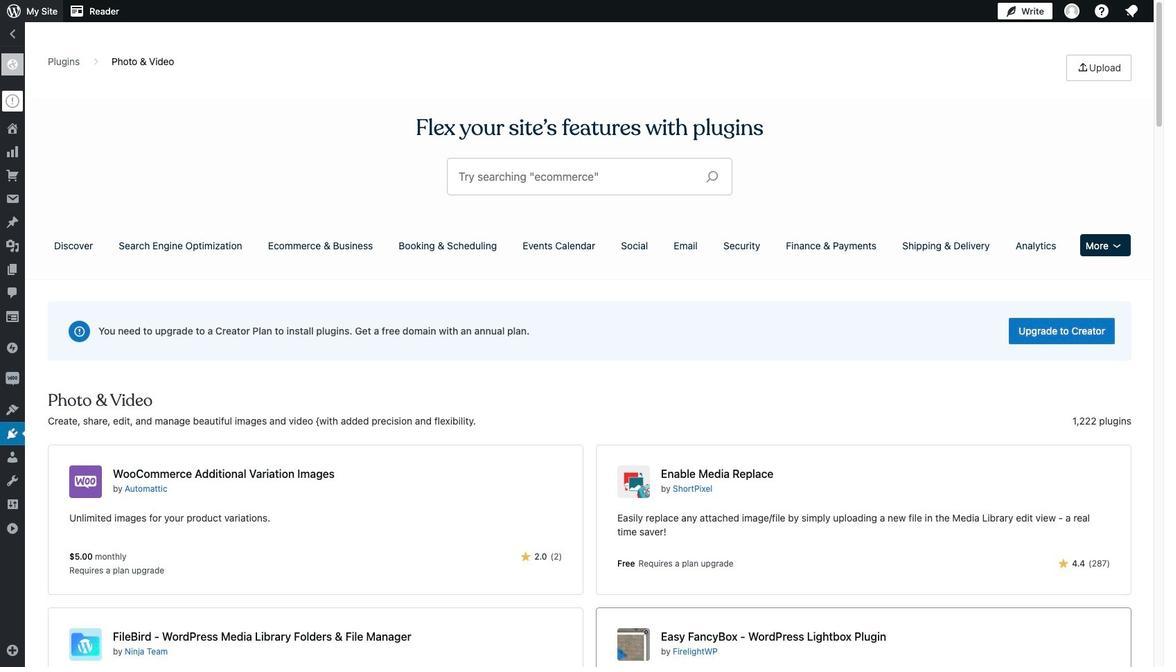 Task type: locate. For each thing, give the bounding box(es) containing it.
None search field
[[448, 159, 732, 195]]

Search search field
[[459, 159, 695, 195]]

manage your notifications image
[[1124, 3, 1140, 19]]

2 img image from the top
[[6, 372, 19, 386]]

1 vertical spatial img image
[[6, 372, 19, 386]]

img image
[[6, 341, 19, 355], [6, 372, 19, 386]]

0 vertical spatial img image
[[6, 341, 19, 355]]

main content
[[43, 55, 1137, 668]]

1 img image from the top
[[6, 341, 19, 355]]

open search image
[[695, 167, 730, 186]]

plugin icon image
[[69, 466, 102, 498], [618, 466, 650, 498], [69, 629, 102, 661], [618, 629, 650, 661]]



Task type: vqa. For each thing, say whether or not it's contained in the screenshot.
3rd list item from the top of the page
no



Task type: describe. For each thing, give the bounding box(es) containing it.
my profile image
[[1065, 3, 1080, 19]]

help image
[[1094, 3, 1111, 19]]



